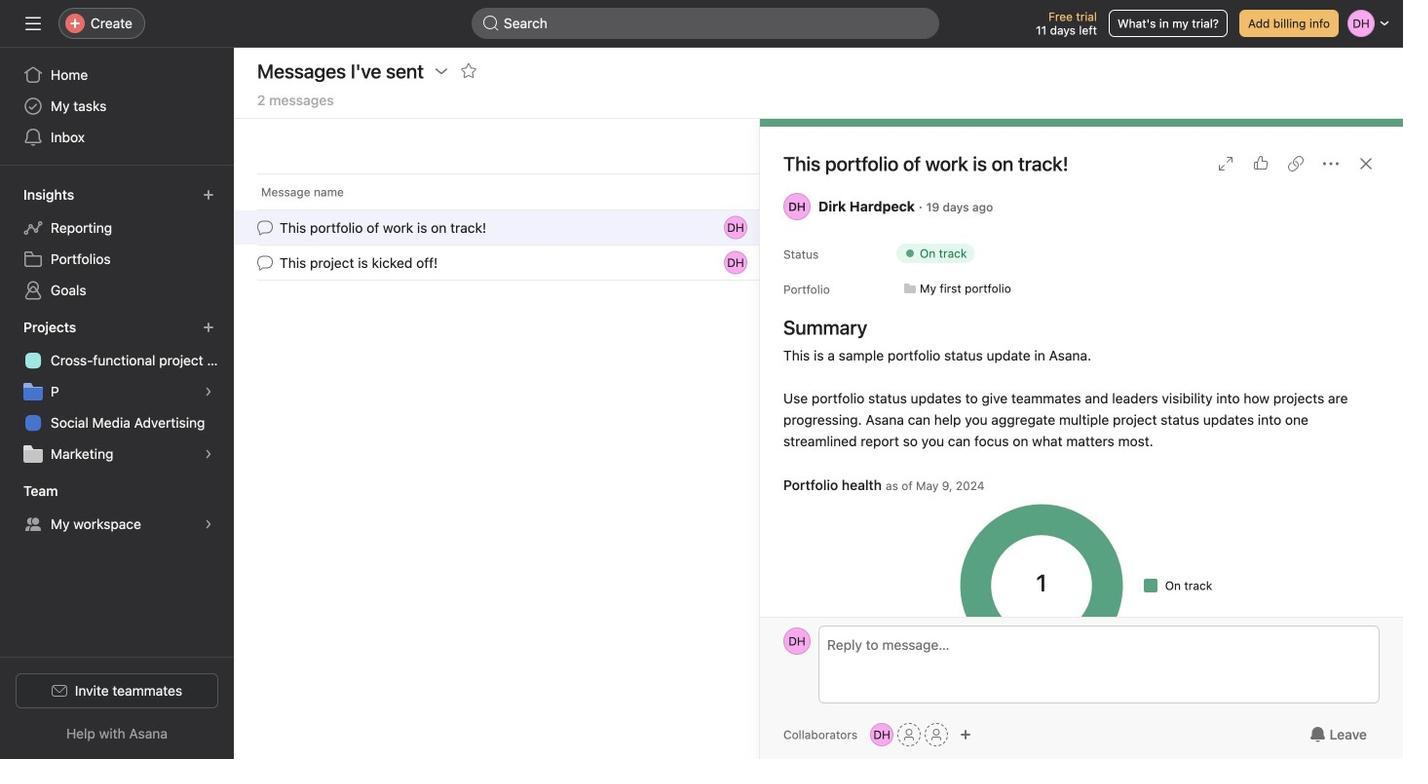 Task type: describe. For each thing, give the bounding box(es) containing it.
new insights image
[[203, 189, 214, 201]]

prominent image
[[483, 16, 499, 31]]

0 vertical spatial dh image
[[789, 193, 806, 220]]

insights element
[[0, 177, 234, 310]]

teams element
[[0, 474, 234, 544]]

close this status update image
[[1359, 156, 1374, 172]]

dh image inside conversation name for this portfolio of work is on track! cell
[[727, 216, 744, 239]]

conversation name for this project is kicked off! cell
[[234, 245, 760, 281]]

global element
[[0, 48, 234, 165]]

more actions image
[[1324, 156, 1339, 172]]

hide sidebar image
[[25, 16, 41, 31]]

0 likes. click to like this task image
[[1253, 156, 1269, 172]]

conversation name for this portfolio of work is on track! cell
[[234, 210, 760, 246]]



Task type: locate. For each thing, give the bounding box(es) containing it.
dh image
[[727, 216, 744, 239], [727, 251, 744, 274], [789, 628, 806, 655]]

1 vertical spatial dh image
[[727, 251, 744, 274]]

dh image inside conversation name for this project is kicked off! cell
[[727, 251, 744, 274]]

column header
[[760, 173, 994, 210]]

projects element
[[0, 310, 234, 474]]

0 vertical spatial dh image
[[727, 216, 744, 239]]

add or remove collaborators image
[[960, 729, 972, 741]]

row
[[234, 173, 1298, 210], [257, 209, 760, 211], [234, 210, 1298, 246], [234, 245, 1298, 281]]

2 vertical spatial dh image
[[789, 628, 806, 655]]

1 horizontal spatial dh image
[[874, 723, 891, 747]]

add to starred image
[[461, 63, 477, 79]]

1 vertical spatial dh image
[[874, 723, 891, 747]]

full screen image
[[1218, 156, 1234, 172]]

copy link image
[[1289, 156, 1304, 172]]

tree grid
[[234, 210, 1298, 281]]

list box
[[472, 8, 940, 39]]

actions image
[[434, 63, 449, 79]]

dh image
[[789, 193, 806, 220], [874, 723, 891, 747]]

0 horizontal spatial dh image
[[789, 193, 806, 220]]

cell
[[993, 210, 1227, 246]]



Task type: vqa. For each thing, say whether or not it's contained in the screenshot.
the right DH icon
yes



